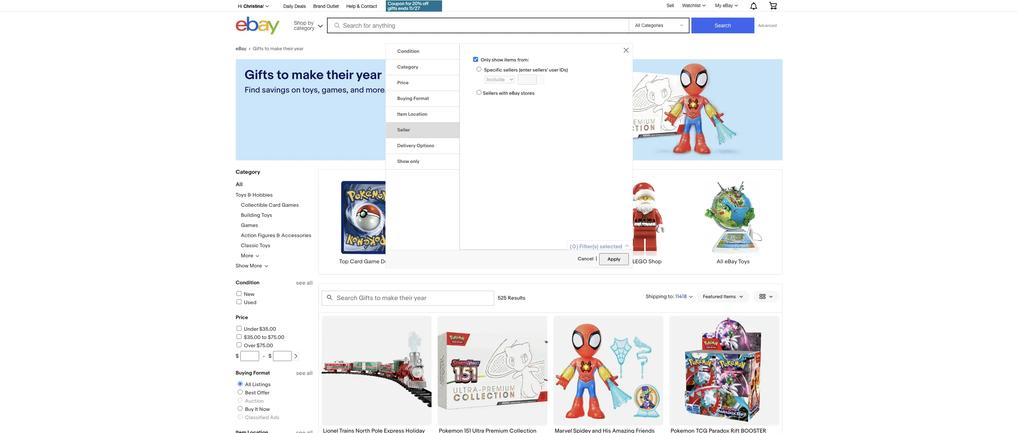 Task type: locate. For each thing, give the bounding box(es) containing it.
0 horizontal spatial category
[[236, 169, 260, 176]]

1 horizontal spatial card
[[350, 258, 363, 265]]

daily deals
[[283, 4, 306, 9]]

0 vertical spatial make
[[270, 46, 282, 52]]

make inside gifts to make their year find savings on toys, games, and more.
[[292, 67, 324, 83]]

card inside collectible card games building toys games action figures & accessories classic toys
[[269, 202, 281, 208]]

2 see all button from the top
[[296, 370, 313, 377]]

0 vertical spatial buying format
[[397, 95, 429, 101]]

brand outlet
[[313, 4, 339, 9]]

1 vertical spatial games
[[241, 222, 258, 229]]

1 vertical spatial &
[[248, 192, 251, 198]]

ebay inside account navigation
[[723, 3, 733, 8]]

& inside collectible card games building toys games action figures & accessories classic toys
[[276, 232, 280, 239]]

1 vertical spatial $35.00
[[244, 334, 261, 341]]

1 vertical spatial to
[[277, 67, 289, 83]]

delivery
[[397, 143, 416, 149]]

format inside tab list
[[414, 95, 429, 101]]

games up the action
[[241, 222, 258, 229]]

None submit
[[691, 18, 754, 33]]

card right top
[[350, 258, 363, 265]]

1 see all button from the top
[[296, 280, 313, 287]]

make right ebay "link"
[[270, 46, 282, 52]]

New checkbox
[[236, 291, 241, 296]]

0 horizontal spatial show
[[236, 263, 249, 269]]

more down 'more' button
[[250, 263, 262, 269]]

year up more.
[[356, 67, 382, 83]]

see for buying format
[[296, 370, 305, 377]]

1 horizontal spatial format
[[414, 95, 429, 101]]

under $35.00
[[244, 326, 276, 333]]

sellers with ebay stores
[[483, 90, 535, 96]]

ebay
[[723, 3, 733, 8], [236, 46, 246, 52], [509, 90, 520, 96], [725, 258, 737, 265]]

to up savings
[[277, 67, 289, 83]]

tab list containing condition
[[386, 44, 459, 170]]

see all
[[296, 280, 313, 287], [296, 370, 313, 377]]

0 vertical spatial card
[[269, 202, 281, 208]]

0 horizontal spatial &
[[248, 192, 251, 198]]

1 horizontal spatial $
[[269, 353, 272, 360]]

toys inside all ebay toys link
[[738, 258, 750, 265]]

marvel spidey and his amazing friends electronic suit up spidey action figure, image
[[553, 316, 663, 426]]

1 horizontal spatial buying format
[[397, 95, 429, 101]]

1 vertical spatial condition
[[236, 280, 259, 286]]

all listings link
[[235, 382, 272, 388]]

buying up item
[[397, 95, 412, 101]]

$75.00
[[268, 334, 284, 341], [257, 343, 273, 349]]

price up under $35.00 option on the bottom
[[236, 315, 248, 321]]

card down hobbies on the top
[[269, 202, 281, 208]]

items
[[504, 57, 516, 63]]

1 see all from the top
[[296, 280, 313, 287]]

2 horizontal spatial all
[[717, 258, 723, 265]]

to down under $35.00
[[262, 334, 267, 341]]

0 vertical spatial year
[[294, 46, 304, 52]]

year
[[294, 46, 304, 52], [356, 67, 382, 83]]

top card game deals link
[[322, 179, 413, 265]]

gifts to make their year find savings on toys, games, and more.
[[245, 67, 387, 95]]

top
[[339, 258, 349, 265]]

1 vertical spatial see
[[296, 370, 305, 377]]

1 vertical spatial see all
[[296, 370, 313, 377]]

1 see from the top
[[296, 280, 305, 287]]

only
[[481, 57, 491, 63]]

banner containing sell
[[236, 0, 782, 36]]

games
[[282, 202, 299, 208], [241, 222, 258, 229]]

0 vertical spatial $75.00
[[268, 334, 284, 341]]

seller
[[397, 127, 410, 133]]

0 vertical spatial format
[[414, 95, 429, 101]]

show
[[492, 57, 503, 63]]

games up accessories
[[282, 202, 299, 208]]

1 horizontal spatial condition
[[397, 48, 419, 54]]

show more
[[236, 263, 262, 269]]

classified ads
[[245, 415, 280, 421]]

make
[[270, 46, 282, 52], [292, 67, 324, 83]]

to
[[265, 46, 269, 52], [277, 67, 289, 83], [262, 334, 267, 341]]

to for gifts to make their year find savings on toys, games, and more.
[[277, 67, 289, 83]]

pokemon tcg paradox rift booster box 36 packs sealed new image
[[684, 316, 764, 426]]

$35.00 to $75.00 checkbox
[[236, 334, 241, 339]]

banner
[[236, 0, 782, 36]]

options
[[417, 143, 434, 149]]

$35.00 to $75.00 link
[[235, 334, 284, 341]]

more up show more
[[241, 253, 253, 259]]

their inside gifts to make their year find savings on toys, games, and more.
[[326, 67, 353, 83]]

specific sellers (enter sellers' user ids)
[[484, 67, 568, 73]]

building
[[241, 212, 260, 219]]

0 horizontal spatial format
[[253, 370, 270, 376]]

show
[[397, 158, 409, 164], [236, 263, 249, 269]]

more.
[[366, 85, 387, 95]]

$75.00 down $35.00 to $75.00
[[257, 343, 273, 349]]

1 vertical spatial gifts
[[245, 67, 274, 83]]

1 horizontal spatial all
[[245, 382, 251, 388]]

1 vertical spatial card
[[350, 258, 363, 265]]

results
[[508, 295, 526, 301]]

show down 'more' button
[[236, 263, 249, 269]]

0 horizontal spatial condition
[[236, 280, 259, 286]]

1 vertical spatial see all button
[[296, 370, 313, 377]]

1 vertical spatial year
[[356, 67, 382, 83]]

card for top
[[350, 258, 363, 265]]

Enter seller's name or multiple seller names separated by a comma or a space text field
[[518, 74, 537, 85]]

2 $ from the left
[[269, 353, 272, 360]]

sell
[[667, 3, 674, 8]]

see all button
[[296, 280, 313, 287], [296, 370, 313, 377]]

show more button
[[236, 263, 268, 269]]

see all button for buying format
[[296, 370, 313, 377]]

1 horizontal spatial category
[[397, 64, 418, 70]]

to for $35.00 to $75.00
[[262, 334, 267, 341]]

to inside gifts to make their year find savings on toys, games, and more.
[[277, 67, 289, 83]]

2 horizontal spatial &
[[357, 4, 360, 9]]

all inside list
[[717, 258, 723, 265]]

0 horizontal spatial all
[[236, 181, 243, 188]]

new link
[[235, 291, 254, 298]]

0 horizontal spatial $
[[236, 353, 239, 360]]

my ebay
[[715, 3, 733, 8]]

gifts inside gifts to make their year find savings on toys, games, and more.
[[245, 67, 274, 83]]

help
[[346, 4, 356, 9]]

buying format up all listings link
[[236, 370, 270, 376]]

make up the toys,
[[292, 67, 324, 83]]

see all for buying format
[[296, 370, 313, 377]]

$35.00 up $35.00 to $75.00
[[259, 326, 276, 333]]

tab list
[[386, 44, 459, 170]]

0 vertical spatial show
[[397, 158, 409, 164]]

& right figures
[[276, 232, 280, 239]]

their for gifts to make their year find savings on toys, games, and more.
[[326, 67, 353, 83]]

auction
[[245, 398, 264, 405]]

0 vertical spatial &
[[357, 4, 360, 9]]

$75.00 down under $35.00
[[268, 334, 284, 341]]

0 vertical spatial buying
[[397, 95, 412, 101]]

2 vertical spatial to
[[262, 334, 267, 341]]

buying up "all listings" option
[[236, 370, 252, 376]]

ebay link
[[236, 46, 253, 52]]

0 vertical spatial category
[[397, 64, 418, 70]]

0 vertical spatial condition
[[397, 48, 419, 54]]

all for buying format
[[307, 370, 313, 377]]

0 vertical spatial see all button
[[296, 280, 313, 287]]

watchlist
[[682, 3, 701, 8]]

2 vertical spatial all
[[245, 382, 251, 388]]

list
[[319, 179, 782, 274]]

1 vertical spatial their
[[326, 67, 353, 83]]

year inside gifts to make their year find savings on toys, games, and more.
[[356, 67, 382, 83]]

card
[[269, 202, 281, 208], [350, 258, 363, 265]]

1 horizontal spatial deals
[[381, 258, 395, 265]]

Sellers with eBay stores radio
[[477, 90, 481, 95]]

see all for condition
[[296, 280, 313, 287]]

1 horizontal spatial year
[[356, 67, 382, 83]]

1 horizontal spatial show
[[397, 158, 409, 164]]

1 horizontal spatial make
[[292, 67, 324, 83]]

Only show items from: checkbox
[[473, 57, 478, 62]]

offer
[[257, 390, 269, 396]]

& up collectible
[[248, 192, 251, 198]]

Best Offer radio
[[238, 390, 242, 395]]

0 vertical spatial see all
[[296, 280, 313, 287]]

2 see all from the top
[[296, 370, 313, 377]]

0 horizontal spatial year
[[294, 46, 304, 52]]

deals
[[295, 4, 306, 9], [381, 258, 395, 265]]

$35.00 down "under"
[[244, 334, 261, 341]]

gifts for gifts to make their year
[[253, 46, 264, 52]]

1 all from the top
[[307, 280, 313, 287]]

$ down over $75.00 checkbox
[[236, 353, 239, 360]]

show inside tab list
[[397, 158, 409, 164]]

all
[[307, 280, 313, 287], [307, 370, 313, 377]]

0 vertical spatial all
[[236, 181, 243, 188]]

$ for minimum value text box
[[236, 353, 239, 360]]

0 horizontal spatial deals
[[295, 4, 306, 9]]

1 vertical spatial all
[[307, 370, 313, 377]]

more button
[[241, 253, 260, 259]]

& inside account navigation
[[357, 4, 360, 9]]

1 vertical spatial show
[[236, 263, 249, 269]]

1 horizontal spatial &
[[276, 232, 280, 239]]

only show items from:
[[481, 57, 529, 63]]

1 vertical spatial category
[[236, 169, 260, 176]]

0 vertical spatial to
[[265, 46, 269, 52]]

deals right game
[[381, 258, 395, 265]]

0 vertical spatial price
[[397, 80, 409, 86]]

2 all from the top
[[307, 370, 313, 377]]

watchlist link
[[678, 1, 709, 10]]

0 horizontal spatial buying
[[236, 370, 252, 376]]

format up the location
[[414, 95, 429, 101]]

collectible card games link
[[241, 202, 299, 208]]

1 vertical spatial all
[[717, 258, 723, 265]]

card inside top card game deals link
[[350, 258, 363, 265]]

to right ebay "link"
[[265, 46, 269, 52]]

with
[[499, 90, 508, 96]]

0 vertical spatial their
[[283, 46, 293, 52]]

more
[[241, 253, 253, 259], [250, 263, 262, 269]]

sellers'
[[533, 67, 548, 73]]

show left only
[[397, 158, 409, 164]]

item location
[[397, 111, 427, 117]]

submit seller name image
[[538, 77, 543, 82]]

all
[[236, 181, 243, 188], [717, 258, 723, 265], [245, 382, 251, 388]]

0 horizontal spatial make
[[270, 46, 282, 52]]

over $75.00
[[244, 343, 273, 349]]

1 horizontal spatial their
[[326, 67, 353, 83]]

buy it now link
[[235, 406, 271, 413]]

toys & hobbies link
[[236, 192, 273, 198]]

1 horizontal spatial buying
[[397, 95, 412, 101]]

1 vertical spatial make
[[292, 67, 324, 83]]

0 horizontal spatial games
[[241, 222, 258, 229]]

all for all
[[236, 181, 243, 188]]

under
[[244, 326, 258, 333]]

All Listings radio
[[238, 382, 242, 387]]

all ebay toys link
[[688, 179, 779, 265]]

action
[[241, 232, 257, 239]]

2 see from the top
[[296, 370, 305, 377]]

$ right -
[[269, 353, 272, 360]]

0 vertical spatial deals
[[295, 4, 306, 9]]

condition
[[397, 48, 419, 54], [236, 280, 259, 286]]

&
[[357, 4, 360, 9], [248, 192, 251, 198], [276, 232, 280, 239]]

2 vertical spatial &
[[276, 232, 280, 239]]

1 vertical spatial buying
[[236, 370, 252, 376]]

1 $ from the left
[[236, 353, 239, 360]]

help & contact
[[346, 4, 377, 9]]

advanced
[[758, 23, 777, 28]]

card for collectible
[[269, 202, 281, 208]]

1 horizontal spatial games
[[282, 202, 299, 208]]

buying format up item location
[[397, 95, 429, 101]]

1 vertical spatial deals
[[381, 258, 395, 265]]

0 horizontal spatial buying format
[[236, 370, 270, 376]]

outlet
[[327, 4, 339, 9]]

1 vertical spatial price
[[236, 315, 248, 321]]

the
[[622, 258, 631, 265]]

category
[[397, 64, 418, 70], [236, 169, 260, 176]]

0 horizontal spatial their
[[283, 46, 293, 52]]

top card game deals
[[339, 258, 395, 265]]

see all button for condition
[[296, 280, 313, 287]]

year for gifts to make their year
[[294, 46, 304, 52]]

0 horizontal spatial card
[[269, 202, 281, 208]]

price right more.
[[397, 80, 409, 86]]

show for show more
[[236, 263, 249, 269]]

buying
[[397, 95, 412, 101], [236, 370, 252, 376]]

0 vertical spatial see
[[296, 280, 305, 287]]

deals right daily
[[295, 4, 306, 9]]

year up gifts to make their year find savings on toys, games, and more.
[[294, 46, 304, 52]]

their
[[283, 46, 293, 52], [326, 67, 353, 83]]

show for show only
[[397, 158, 409, 164]]

0 vertical spatial games
[[282, 202, 299, 208]]

new
[[244, 291, 254, 298]]

all for all listings
[[245, 382, 251, 388]]

0 vertical spatial gifts
[[253, 46, 264, 52]]

& right help
[[357, 4, 360, 9]]

format up listings
[[253, 370, 270, 376]]

0 vertical spatial all
[[307, 280, 313, 287]]



Task type: vqa. For each thing, say whether or not it's contained in the screenshot.
see all button
yes



Task type: describe. For each thing, give the bounding box(es) containing it.
item
[[397, 111, 407, 117]]

& for hobbies
[[248, 192, 251, 198]]

find
[[245, 85, 260, 95]]

submit price range image
[[293, 354, 299, 359]]

used link
[[235, 300, 256, 306]]

525
[[498, 295, 507, 301]]

toys & hobbies
[[236, 192, 273, 198]]

over $75.00 link
[[235, 343, 273, 349]]

shop
[[648, 258, 662, 265]]

daily
[[283, 4, 293, 9]]

sellers
[[483, 90, 498, 96]]

get an extra 20% off image
[[386, 0, 442, 12]]

-
[[263, 353, 265, 360]]

none submit inside banner
[[691, 18, 754, 33]]

games link
[[241, 222, 258, 229]]

ids)
[[560, 67, 568, 73]]

collectible card games building toys games action figures & accessories classic toys
[[241, 202, 311, 249]]

toys,
[[302, 85, 320, 95]]

stores
[[521, 90, 535, 96]]

account navigation
[[236, 0, 782, 13]]

Buy It Now radio
[[238, 406, 242, 411]]

Specific sellers (enter sellers' user IDs) radio
[[477, 67, 481, 71]]

games,
[[322, 85, 349, 95]]

cancel
[[578, 256, 594, 262]]

all ebay toys
[[717, 258, 750, 265]]

(enter
[[519, 67, 531, 73]]

lego
[[633, 258, 647, 265]]

used
[[244, 300, 256, 306]]

hobbies
[[253, 192, 273, 198]]

brand
[[313, 4, 325, 9]]

1 vertical spatial more
[[250, 263, 262, 269]]

1 horizontal spatial price
[[397, 80, 409, 86]]

lionel trains north pole express holiday train 29 piece set with smoke effect image
[[322, 316, 431, 426]]

year for gifts to make their year find savings on toys, games, and more.
[[356, 67, 382, 83]]

ads
[[270, 415, 280, 421]]

the lego shop link
[[596, 179, 688, 265]]

Used checkbox
[[236, 300, 241, 304]]

my
[[715, 3, 721, 8]]

all for condition
[[307, 280, 313, 287]]

make for gifts to make their year find savings on toys, games, and more.
[[292, 67, 324, 83]]

to for gifts to make their year
[[265, 46, 269, 52]]

classic toys link
[[241, 243, 270, 249]]

make for gifts to make their year
[[270, 46, 282, 52]]

their for gifts to make their year
[[283, 46, 293, 52]]

0 vertical spatial more
[[241, 253, 253, 259]]

user
[[549, 67, 558, 73]]

buy
[[245, 406, 254, 413]]

now
[[259, 406, 270, 413]]

accessories
[[281, 232, 311, 239]]

specific
[[484, 67, 502, 73]]

on
[[291, 85, 301, 95]]

contact
[[361, 4, 377, 9]]

1 vertical spatial $75.00
[[257, 343, 273, 349]]

Maximum Value text field
[[273, 351, 292, 361]]

all for all ebay toys
[[717, 258, 723, 265]]

only
[[410, 158, 419, 164]]

my ebay link
[[711, 1, 741, 10]]

deals inside top card game deals link
[[381, 258, 395, 265]]

classified ads link
[[235, 415, 281, 421]]

show only
[[397, 158, 419, 164]]

help & contact link
[[346, 3, 377, 11]]

auction link
[[235, 398, 265, 405]]

$ for maximum value text box
[[269, 353, 272, 360]]

best
[[245, 390, 256, 396]]

game
[[364, 258, 380, 265]]

Auction radio
[[238, 398, 242, 403]]

your shopping cart image
[[769, 2, 777, 9]]

pokemon 151 ultra premium collection box - brand new and factory sealed image
[[437, 316, 547, 426]]

1 vertical spatial buying format
[[236, 370, 270, 376]]

0 vertical spatial $35.00
[[259, 326, 276, 333]]

collectible
[[241, 202, 268, 208]]

delivery options
[[397, 143, 434, 149]]

classic
[[241, 243, 259, 249]]

gifts for gifts to make their year find savings on toys, games, and more.
[[245, 67, 274, 83]]

Minimum Value text field
[[240, 351, 259, 361]]

1 vertical spatial format
[[253, 370, 270, 376]]

condition inside tab list
[[397, 48, 419, 54]]

listings
[[252, 382, 271, 388]]

& for contact
[[357, 4, 360, 9]]

list containing top card game deals
[[319, 179, 782, 274]]

savings
[[262, 85, 290, 95]]

it
[[255, 406, 258, 413]]

daily deals link
[[283, 3, 306, 11]]

advanced link
[[754, 18, 781, 33]]

the lego shop
[[622, 258, 662, 265]]

location
[[408, 111, 427, 117]]

Under $35.00 checkbox
[[236, 326, 241, 331]]

sellers
[[503, 67, 518, 73]]

Apply submit
[[599, 253, 629, 265]]

525 results
[[498, 295, 526, 301]]

close image
[[623, 47, 629, 53]]

ebay inside list
[[725, 258, 737, 265]]

action figures & accessories link
[[241, 232, 311, 239]]

from:
[[517, 57, 529, 63]]

buy it now
[[245, 406, 270, 413]]

Classified Ads radio
[[238, 415, 242, 420]]

under $35.00 link
[[235, 326, 276, 333]]

and
[[350, 85, 364, 95]]

see for condition
[[296, 280, 305, 287]]

brand outlet link
[[313, 3, 339, 11]]

all listings
[[245, 382, 271, 388]]

deals inside daily deals link
[[295, 4, 306, 9]]

figures
[[258, 232, 275, 239]]

building toys link
[[241, 212, 272, 219]]

over
[[244, 343, 255, 349]]

0 horizontal spatial price
[[236, 315, 248, 321]]

best offer
[[245, 390, 269, 396]]

Over $75.00 checkbox
[[236, 343, 241, 348]]



